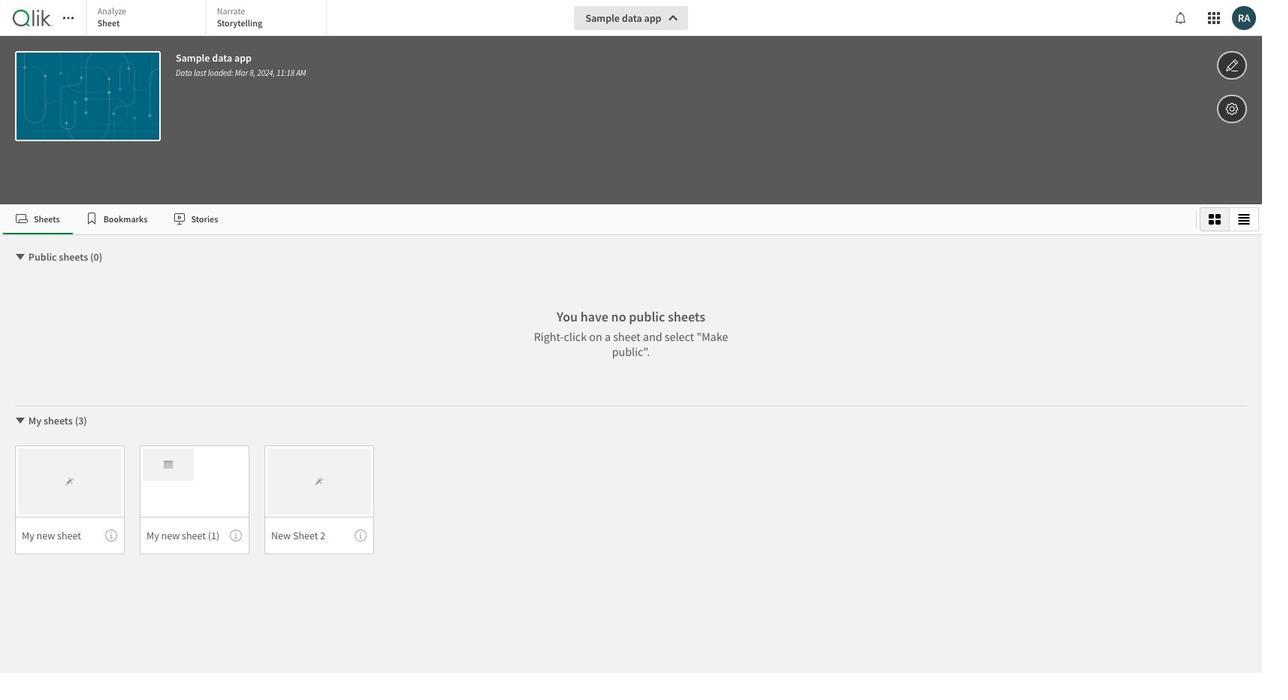 Task type: vqa. For each thing, say whether or not it's contained in the screenshot.
1st Remove From Favorites image More actions icon
no



Task type: locate. For each thing, give the bounding box(es) containing it.
3 tooltip from the left
[[355, 530, 367, 542]]

2 horizontal spatial tooltip
[[355, 530, 367, 542]]

0 vertical spatial collapse image
[[14, 251, 26, 263]]

application
[[0, 0, 1263, 674]]

3 menu item from the left
[[265, 517, 374, 555]]

tooltip
[[105, 530, 117, 542], [230, 530, 242, 542], [355, 530, 367, 542]]

2 menu item from the left
[[140, 517, 250, 555]]

1 collapse image from the top
[[14, 251, 26, 263]]

0 horizontal spatial tooltip
[[105, 530, 117, 542]]

menu item
[[15, 517, 125, 555], [140, 517, 250, 555], [265, 517, 374, 555]]

2 collapse image from the top
[[14, 415, 26, 427]]

tab list
[[86, 0, 331, 38], [3, 204, 1191, 235]]

1 tooltip from the left
[[105, 530, 117, 542]]

grid view image
[[1209, 213, 1222, 226]]

toolbar
[[0, 0, 1263, 204]]

tooltip inside the my new sheet sheet is selected. press the spacebar or enter key to open my new sheet sheet. use the right and left arrow keys to navigate. element
[[105, 530, 117, 542]]

2 tooltip from the left
[[230, 530, 242, 542]]

1 menu item from the left
[[15, 517, 125, 555]]

1 vertical spatial collapse image
[[14, 415, 26, 427]]

1 horizontal spatial tooltip
[[230, 530, 242, 542]]

collapse image
[[14, 251, 26, 263], [14, 415, 26, 427]]

menu item for the my new sheet sheet is selected. press the spacebar or enter key to open my new sheet sheet. use the right and left arrow keys to navigate. element at bottom left
[[15, 517, 125, 555]]

2 horizontal spatial menu item
[[265, 517, 374, 555]]

1 horizontal spatial menu item
[[140, 517, 250, 555]]

tooltip inside my new sheet (1) sheet is selected. press the spacebar or enter key to open my new sheet (1) sheet. use the right and left arrow keys to navigate. element
[[230, 530, 242, 542]]

0 horizontal spatial menu item
[[15, 517, 125, 555]]

my new sheet (1) sheet is selected. press the spacebar or enter key to open my new sheet (1) sheet. use the right and left arrow keys to navigate. element
[[140, 446, 250, 555]]

menu item for "new sheet 2 sheet is selected. press the spacebar or enter key to open new sheet 2 sheet. use the right and left arrow keys to navigate." element
[[265, 517, 374, 555]]

tooltip inside "new sheet 2 sheet is selected. press the spacebar or enter key to open new sheet 2 sheet. use the right and left arrow keys to navigate." element
[[355, 530, 367, 542]]

group
[[1200, 207, 1260, 232]]



Task type: describe. For each thing, give the bounding box(es) containing it.
new sheet 2 sheet is selected. press the spacebar or enter key to open new sheet 2 sheet. use the right and left arrow keys to navigate. element
[[265, 446, 374, 555]]

edit image
[[1226, 56, 1240, 74]]

my new sheet sheet is selected. press the spacebar or enter key to open my new sheet sheet. use the right and left arrow keys to navigate. element
[[15, 446, 125, 555]]

list view image
[[1239, 213, 1251, 226]]

tooltip for "new sheet 2 sheet is selected. press the spacebar or enter key to open new sheet 2 sheet. use the right and left arrow keys to navigate." element
[[355, 530, 367, 542]]

tooltip for my new sheet (1) sheet is selected. press the spacebar or enter key to open my new sheet (1) sheet. use the right and left arrow keys to navigate. element
[[230, 530, 242, 542]]

tooltip for the my new sheet sheet is selected. press the spacebar or enter key to open my new sheet sheet. use the right and left arrow keys to navigate. element at bottom left
[[105, 530, 117, 542]]

menu item for my new sheet (1) sheet is selected. press the spacebar or enter key to open my new sheet (1) sheet. use the right and left arrow keys to navigate. element
[[140, 517, 250, 555]]

0 vertical spatial tab list
[[86, 0, 331, 38]]

1 vertical spatial tab list
[[3, 204, 1191, 235]]

app options image
[[1226, 100, 1240, 118]]



